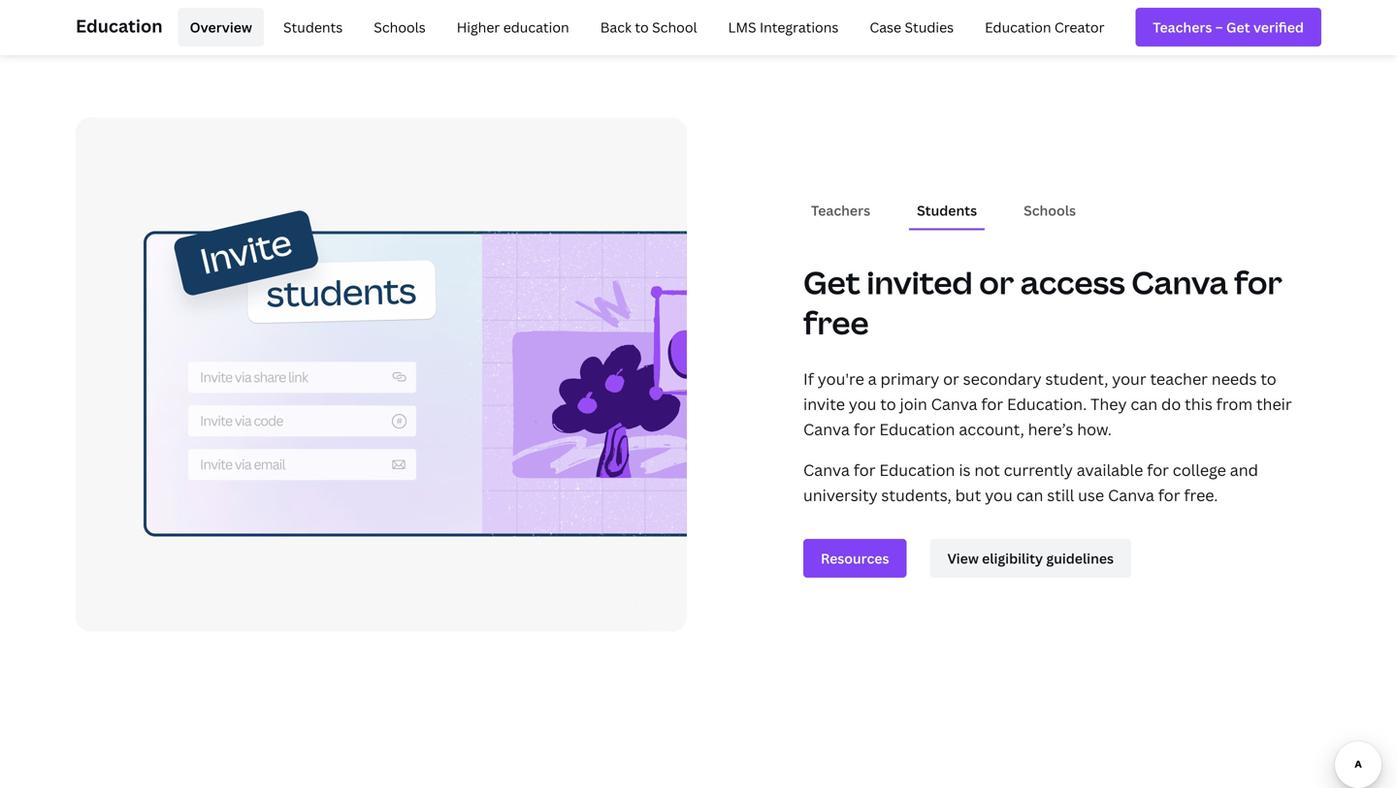 Task type: locate. For each thing, give the bounding box(es) containing it.
1 vertical spatial schools
[[1024, 201, 1076, 220]]

is
[[959, 460, 971, 481]]

canva up university
[[803, 460, 850, 481]]

from
[[1217, 394, 1253, 415]]

0 vertical spatial or
[[979, 262, 1014, 304]]

0 horizontal spatial you
[[849, 394, 877, 415]]

menu bar
[[170, 8, 1116, 47]]

education
[[503, 18, 569, 36]]

you're
[[818, 369, 864, 389]]

0 vertical spatial can
[[1131, 394, 1158, 415]]

a
[[868, 369, 877, 389]]

can down currently
[[1017, 485, 1044, 506]]

0 horizontal spatial students
[[283, 18, 343, 36]]

0 vertical spatial to
[[635, 18, 649, 36]]

1 vertical spatial or
[[943, 369, 959, 389]]

or right primary
[[943, 369, 959, 389]]

their
[[1257, 394, 1292, 415]]

university
[[803, 485, 878, 506]]

can
[[1131, 394, 1158, 415], [1017, 485, 1044, 506]]

0 horizontal spatial can
[[1017, 485, 1044, 506]]

student verification workflow image
[[76, 118, 687, 632]]

education creator
[[985, 18, 1105, 36]]

teachers button
[[803, 193, 878, 229]]

primary
[[881, 369, 940, 389]]

1 vertical spatial to
[[1261, 369, 1277, 389]]

but
[[955, 485, 981, 506]]

canva for education is not currently available for college and university students, but you can still use canva for free.
[[803, 460, 1259, 506]]

to left join
[[880, 394, 896, 415]]

education.
[[1007, 394, 1087, 415]]

students,
[[882, 485, 952, 506]]

education creator link
[[973, 8, 1116, 47]]

back
[[600, 18, 632, 36]]

join
[[900, 394, 927, 415]]

for inside get invited or access canva for free
[[1234, 262, 1283, 304]]

to up their
[[1261, 369, 1277, 389]]

0 vertical spatial students
[[283, 18, 343, 36]]

education
[[76, 14, 163, 38], [985, 18, 1051, 36], [879, 419, 955, 440], [879, 460, 955, 481]]

you
[[849, 394, 877, 415], [985, 485, 1013, 506]]

to
[[635, 18, 649, 36], [1261, 369, 1277, 389], [880, 394, 896, 415]]

can left do
[[1131, 394, 1158, 415]]

canva
[[1132, 262, 1228, 304], [931, 394, 978, 415], [803, 419, 850, 440], [803, 460, 850, 481], [1108, 485, 1155, 506]]

tab panel
[[803, 351, 1322, 594]]

student,
[[1046, 369, 1109, 389]]

how.
[[1077, 419, 1112, 440]]

2 horizontal spatial to
[[1261, 369, 1277, 389]]

1 horizontal spatial you
[[985, 485, 1013, 506]]

higher
[[457, 18, 500, 36]]

your
[[1112, 369, 1147, 389]]

for
[[1234, 262, 1283, 304], [981, 394, 1003, 415], [854, 419, 876, 440], [854, 460, 876, 481], [1147, 460, 1169, 481], [1158, 485, 1180, 506]]

case
[[870, 18, 902, 36]]

students
[[283, 18, 343, 36], [917, 201, 977, 220]]

canva right join
[[931, 394, 978, 415]]

if
[[803, 369, 814, 389]]

and
[[1230, 460, 1259, 481]]

2 vertical spatial to
[[880, 394, 896, 415]]

not
[[975, 460, 1000, 481]]

you inside canva for education is not currently available for college and university students, but you can still use canva for free.
[[985, 485, 1013, 506]]

1 horizontal spatial can
[[1131, 394, 1158, 415]]

or inside get invited or access canva for free
[[979, 262, 1014, 304]]

lms integrations link
[[717, 8, 850, 47]]

1 horizontal spatial or
[[979, 262, 1014, 304]]

do
[[1162, 394, 1181, 415]]

or
[[979, 262, 1014, 304], [943, 369, 959, 389]]

0 vertical spatial you
[[849, 394, 877, 415]]

you inside 'if you're a primary or secondary student, your teacher needs to invite you to join canva for education. they can do this from their canva for education account, here's how.'
[[849, 394, 877, 415]]

canva up teacher
[[1132, 262, 1228, 304]]

case studies link
[[858, 8, 966, 47]]

1 vertical spatial you
[[985, 485, 1013, 506]]

currently
[[1004, 460, 1073, 481]]

you down "a"
[[849, 394, 877, 415]]

free
[[803, 302, 869, 344]]

1 vertical spatial can
[[1017, 485, 1044, 506]]

menu bar containing overview
[[170, 8, 1116, 47]]

integrations
[[760, 18, 839, 36]]

back to school
[[600, 18, 697, 36]]

can inside 'if you're a primary or secondary student, your teacher needs to invite you to join canva for education. they can do this from their canva for education account, here's how.'
[[1131, 394, 1158, 415]]

students left schools link at the left top
[[283, 18, 343, 36]]

students up invited
[[917, 201, 977, 220]]

0 vertical spatial schools
[[374, 18, 426, 36]]

invite
[[803, 394, 845, 415]]

can inside canva for education is not currently available for college and university students, but you can still use canva for free.
[[1017, 485, 1044, 506]]

0 horizontal spatial schools
[[374, 18, 426, 36]]

canva down available
[[1108, 485, 1155, 506]]

you down not
[[985, 485, 1013, 506]]

schools
[[374, 18, 426, 36], [1024, 201, 1076, 220]]

teacher
[[1150, 369, 1208, 389]]

schools link
[[362, 8, 437, 47]]

creator
[[1055, 18, 1105, 36]]

0 horizontal spatial to
[[635, 18, 649, 36]]

back to school link
[[589, 8, 709, 47]]

access
[[1021, 262, 1125, 304]]

schools up access at top right
[[1024, 201, 1076, 220]]

1 horizontal spatial students
[[917, 201, 977, 220]]

0 horizontal spatial or
[[943, 369, 959, 389]]

higher education link
[[445, 8, 581, 47]]

overview link
[[178, 8, 264, 47]]

1 horizontal spatial schools
[[1024, 201, 1076, 220]]

canva down 'invite'
[[803, 419, 850, 440]]

invited
[[867, 262, 973, 304]]

if you're a primary or secondary student, your teacher needs to invite you to join canva for education. they can do this from their canva for education account, here's how.
[[803, 369, 1292, 440]]

1 vertical spatial students
[[917, 201, 977, 220]]

to right back
[[635, 18, 649, 36]]

schools left higher
[[374, 18, 426, 36]]

here's
[[1028, 419, 1074, 440]]

or left access at top right
[[979, 262, 1014, 304]]



Task type: describe. For each thing, give the bounding box(es) containing it.
account,
[[959, 419, 1025, 440]]

available
[[1077, 460, 1143, 481]]

education inside 'if you're a primary or secondary student, your teacher needs to invite you to join canva for education. they can do this from their canva for education account, here's how.'
[[879, 419, 955, 440]]

schools inside button
[[1024, 201, 1076, 220]]

schools button
[[1016, 193, 1084, 229]]

get
[[803, 262, 861, 304]]

lms
[[728, 18, 757, 36]]

higher education
[[457, 18, 569, 36]]

teachers
[[811, 201, 870, 220]]

education inside canva for education is not currently available for college and university students, but you can still use canva for free.
[[879, 460, 955, 481]]

schools inside 'education' element
[[374, 18, 426, 36]]

to inside 'education' element
[[635, 18, 649, 36]]

college
[[1173, 460, 1226, 481]]

this
[[1185, 394, 1213, 415]]

canva inside get invited or access canva for free
[[1132, 262, 1228, 304]]

needs
[[1212, 369, 1257, 389]]

secondary
[[963, 369, 1042, 389]]

school
[[652, 18, 697, 36]]

teachers – get verified image
[[1153, 17, 1304, 37]]

1 horizontal spatial to
[[880, 394, 896, 415]]

education inside "link"
[[985, 18, 1051, 36]]

students inside 'menu bar'
[[283, 18, 343, 36]]

use
[[1078, 485, 1104, 506]]

still
[[1047, 485, 1074, 506]]

free.
[[1184, 485, 1218, 506]]

students inside button
[[917, 201, 977, 220]]

menu bar inside 'education' element
[[170, 8, 1116, 47]]

get invited or access canva for free
[[803, 262, 1283, 344]]

they
[[1091, 394, 1127, 415]]

lms integrations
[[728, 18, 839, 36]]

tab panel containing if you're a primary or secondary student, your teacher needs to invite you to join canva for education. they can do this from their canva for education account, here's how.
[[803, 351, 1322, 594]]

overview
[[190, 18, 252, 36]]

education element
[[76, 0, 1322, 54]]

studies
[[905, 18, 954, 36]]

or inside 'if you're a primary or secondary student, your teacher needs to invite you to join canva for education. they can do this from their canva for education account, here's how.'
[[943, 369, 959, 389]]

students link
[[272, 8, 354, 47]]

students button
[[909, 193, 985, 229]]

case studies
[[870, 18, 954, 36]]



Task type: vqa. For each thing, say whether or not it's contained in the screenshot.
THE ALL button
no



